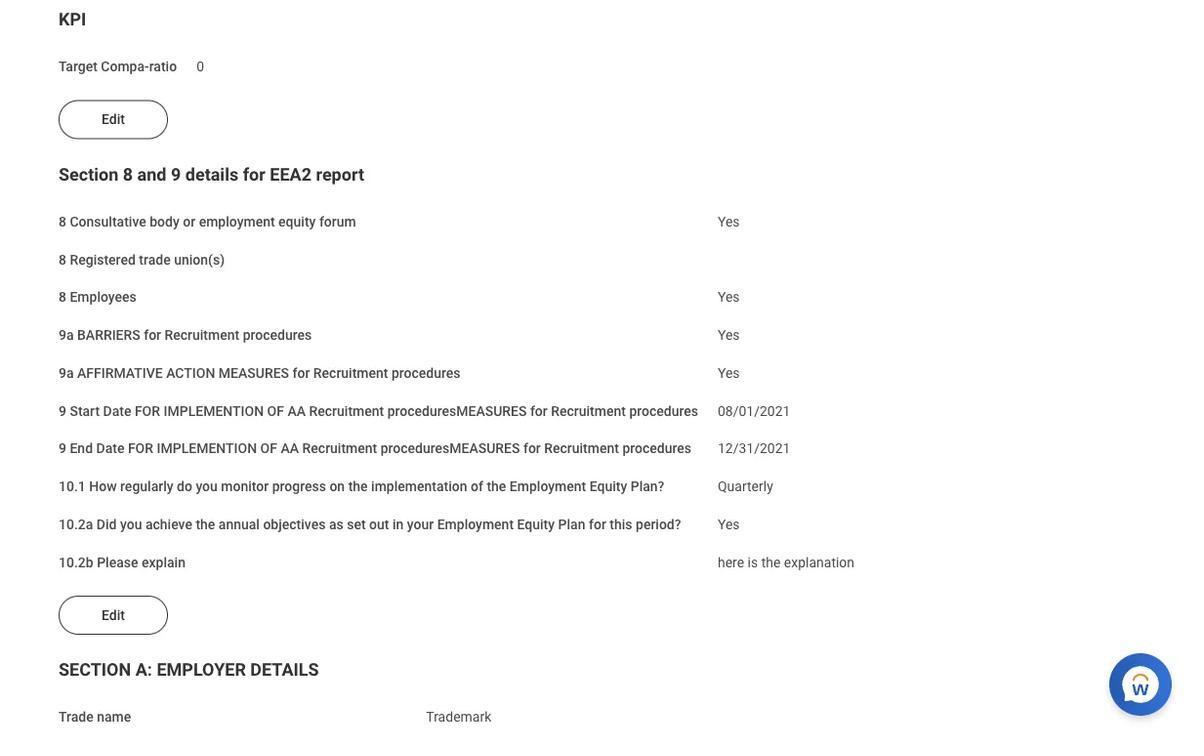 Task type: describe. For each thing, give the bounding box(es) containing it.
regularly
[[120, 479, 174, 495]]

implementation
[[371, 479, 468, 495]]

section a: employer details
[[59, 660, 319, 681]]

plan
[[559, 517, 586, 533]]

report
[[316, 164, 365, 185]]

barriers
[[77, 327, 140, 343]]

on
[[330, 479, 345, 495]]

section
[[59, 164, 119, 185]]

eea2
[[270, 164, 312, 185]]

9 end date for implemention of aa recruitment proceduresmeasures for recruitment procedures
[[59, 441, 692, 457]]

for for end
[[128, 441, 153, 457]]

please
[[97, 554, 138, 571]]

2 yes from the top
[[718, 289, 740, 305]]

objectives
[[263, 517, 326, 533]]

name
[[97, 710, 131, 726]]

do
[[177, 479, 192, 495]]

yes for objectives
[[718, 517, 740, 533]]

trademark
[[426, 710, 492, 726]]

trade name
[[59, 710, 131, 726]]

quarterly element
[[718, 475, 774, 495]]

start
[[70, 403, 100, 419]]

8 for registered
[[59, 251, 66, 268]]

as
[[329, 517, 344, 533]]

section 8 and 9 details for eea2 report
[[59, 164, 365, 185]]

date for end
[[96, 441, 125, 457]]

implemention for end
[[157, 441, 257, 457]]

the right of
[[487, 479, 507, 495]]

your
[[407, 517, 434, 533]]

10.2a did you achieve the annual objectives as set out in your employment equity plan for this period? element
[[718, 505, 740, 534]]

9 start date for implemention of aa recruitment proceduresmeasures for recruitment procedures
[[59, 403, 699, 419]]

of for end
[[261, 441, 277, 457]]

3 yes from the top
[[718, 327, 740, 343]]

registered
[[70, 251, 136, 268]]

section a: employer details button
[[59, 660, 319, 681]]

here is the explanation
[[718, 554, 855, 571]]

section 8 and 9 details for eea2 report group
[[59, 163, 1145, 573]]

implemention for start
[[164, 403, 264, 419]]

yes for forum
[[718, 214, 740, 230]]

achieve
[[146, 517, 192, 533]]

set
[[347, 517, 366, 533]]

8 consultative body or employment equity forum element
[[718, 202, 740, 231]]

trade
[[139, 251, 171, 268]]

trade
[[59, 710, 94, 726]]

9a affirmative action measures for recruitment procedures element
[[718, 353, 740, 382]]

8 consultative body or employment equity forum
[[59, 214, 356, 230]]

how
[[89, 479, 117, 495]]

employment
[[199, 214, 275, 230]]

8 registered trade union(s)
[[59, 251, 225, 268]]

9a for 9a barriers for recruitment procedures
[[59, 327, 74, 343]]

equity for plan
[[517, 517, 555, 533]]

of for start
[[267, 403, 284, 419]]

employer
[[157, 660, 246, 681]]

in
[[393, 517, 404, 533]]

kpi group
[[59, 8, 1145, 77]]

0 horizontal spatial you
[[120, 517, 142, 533]]

did
[[97, 517, 117, 533]]

0
[[197, 58, 204, 75]]

target
[[59, 58, 98, 75]]

8 employees
[[59, 289, 137, 305]]

9a barriers for recruitment procedures
[[59, 327, 312, 343]]

for for start
[[135, 403, 160, 419]]

employees
[[70, 289, 137, 305]]

forum
[[319, 214, 356, 230]]

target compa-ratio
[[59, 58, 177, 75]]

kpi
[[59, 9, 86, 30]]

8 for consultative
[[59, 214, 66, 230]]

2 edit button from the top
[[59, 596, 168, 635]]

1 horizontal spatial you
[[196, 479, 218, 495]]

target compa-ratio element
[[197, 47, 204, 76]]

annual
[[219, 517, 260, 533]]

employment for your
[[437, 517, 514, 533]]

affirmative
[[77, 365, 163, 381]]



Task type: locate. For each thing, give the bounding box(es) containing it.
aa
[[288, 403, 306, 419], [281, 441, 299, 457]]

1 vertical spatial you
[[120, 517, 142, 533]]

10.2a did you achieve the annual objectives as set out in your employment equity plan for this period?
[[59, 517, 682, 533]]

explanation
[[785, 554, 855, 571]]

implemention
[[164, 403, 264, 419], [157, 441, 257, 457]]

8 for employees
[[59, 289, 66, 305]]

0 horizontal spatial equity
[[517, 517, 555, 533]]

1 vertical spatial aa
[[281, 441, 299, 457]]

quarterly
[[718, 479, 774, 495]]

you
[[196, 479, 218, 495], [120, 517, 142, 533]]

edit button down the please
[[59, 596, 168, 635]]

yes for procedures
[[718, 365, 740, 381]]

employment for the
[[510, 479, 587, 495]]

date for start
[[103, 403, 131, 419]]

0 vertical spatial implemention
[[164, 403, 264, 419]]

12/31/2021
[[718, 441, 791, 457]]

employment down of
[[437, 517, 514, 533]]

yes up 8 employees element
[[718, 214, 740, 230]]

0 vertical spatial edit button
[[59, 100, 168, 139]]

of
[[471, 479, 484, 495]]

equity left plan?
[[590, 479, 628, 495]]

9 for start
[[59, 403, 66, 419]]

9a up start
[[59, 365, 74, 381]]

body
[[150, 214, 180, 230]]

9a barriers for recruitment procedures element
[[718, 315, 740, 345]]

here
[[718, 554, 745, 571]]

edit button down target compa-ratio
[[59, 100, 168, 139]]

1 vertical spatial edit
[[102, 607, 125, 624]]

10.2b please explain element
[[718, 543, 855, 572]]

yes up 9 start date for implemention of aa recruitment proceduresmeasures for recruitment procedures element
[[718, 365, 740, 381]]

9 right and
[[171, 164, 181, 185]]

0 vertical spatial of
[[267, 403, 284, 419]]

2 edit from the top
[[102, 607, 125, 624]]

of down 9a affirmative action measures for recruitment procedures
[[267, 403, 284, 419]]

section
[[59, 660, 131, 681]]

proceduresmeasures for 9 start date for implemention of aa recruitment proceduresmeasures for recruitment procedures
[[388, 403, 527, 419]]

equity left the plan
[[517, 517, 555, 533]]

section 8 and 9 details for eea2 report button
[[59, 164, 365, 185]]

implemention down action
[[164, 403, 264, 419]]

the inside 10.2b please explain element
[[762, 554, 781, 571]]

end
[[70, 441, 93, 457]]

the right is
[[762, 554, 781, 571]]

edit down the please
[[102, 607, 125, 624]]

implemention up do
[[157, 441, 257, 457]]

9 left start
[[59, 403, 66, 419]]

aa for end
[[281, 441, 299, 457]]

yes up the here
[[718, 517, 740, 533]]

0 vertical spatial edit
[[102, 111, 125, 128]]

date
[[103, 403, 131, 419], [96, 441, 125, 457]]

9a left barriers
[[59, 327, 74, 343]]

details
[[250, 660, 319, 681]]

aa down 9a affirmative action measures for recruitment procedures
[[288, 403, 306, 419]]

1 vertical spatial for
[[128, 441, 153, 457]]

compa-
[[101, 58, 149, 75]]

8 left registered
[[59, 251, 66, 268]]

progress
[[272, 479, 326, 495]]

section a: employer details group
[[59, 659, 1145, 748]]

aa for start
[[288, 403, 306, 419]]

0 vertical spatial date
[[103, 403, 131, 419]]

1 vertical spatial employment
[[437, 517, 514, 533]]

9
[[171, 164, 181, 185], [59, 403, 66, 419], [59, 441, 66, 457]]

8 left and
[[123, 164, 133, 185]]

equity for plan?
[[590, 479, 628, 495]]

1 horizontal spatial equity
[[590, 479, 628, 495]]

the right the on
[[349, 479, 368, 495]]

union(s)
[[174, 251, 225, 268]]

edit
[[102, 111, 125, 128], [102, 607, 125, 624]]

0 vertical spatial you
[[196, 479, 218, 495]]

of
[[267, 403, 284, 419], [261, 441, 277, 457]]

a:
[[136, 660, 152, 681]]

for down affirmative
[[135, 403, 160, 419]]

1 vertical spatial proceduresmeasures
[[381, 441, 520, 457]]

employment up the plan
[[510, 479, 587, 495]]

0 vertical spatial 9a
[[59, 327, 74, 343]]

explain
[[142, 554, 186, 571]]

equity
[[279, 214, 316, 230]]

measures
[[219, 365, 289, 381]]

for up regularly
[[128, 441, 153, 457]]

aa up progress
[[281, 441, 299, 457]]

date right start
[[103, 403, 131, 419]]

out
[[369, 517, 389, 533]]

action
[[166, 365, 215, 381]]

9a affirmative action measures for recruitment procedures
[[59, 365, 461, 381]]

2 vertical spatial 9
[[59, 441, 66, 457]]

for
[[243, 164, 266, 185], [144, 327, 161, 343], [293, 365, 310, 381], [531, 403, 548, 419], [524, 441, 541, 457], [589, 517, 607, 533]]

10.2a
[[59, 517, 93, 533]]

10.1 how regularly do you monitor progress on the implementation of the employment equity plan?
[[59, 479, 665, 495]]

equity
[[590, 479, 628, 495], [517, 517, 555, 533]]

the left annual
[[196, 517, 215, 533]]

edit button
[[59, 100, 168, 139], [59, 596, 168, 635]]

employment
[[510, 479, 587, 495], [437, 517, 514, 533]]

2 9a from the top
[[59, 365, 74, 381]]

or
[[183, 214, 196, 230]]

1 vertical spatial edit button
[[59, 596, 168, 635]]

the
[[349, 479, 368, 495], [487, 479, 507, 495], [196, 517, 215, 533], [762, 554, 781, 571]]

yes
[[718, 214, 740, 230], [718, 289, 740, 305], [718, 327, 740, 343], [718, 365, 740, 381], [718, 517, 740, 533]]

is
[[748, 554, 759, 571]]

for
[[135, 403, 160, 419], [128, 441, 153, 457]]

9 end date for implemention of aa recruitment proceduresmeasures for recruitment procedures element
[[718, 429, 791, 458]]

consultative
[[70, 214, 146, 230]]

0 vertical spatial aa
[[288, 403, 306, 419]]

10.2b
[[59, 554, 93, 571]]

9 for end
[[59, 441, 66, 457]]

this
[[610, 517, 633, 533]]

1 9a from the top
[[59, 327, 74, 343]]

proceduresmeasures for 9 end date for implemention of aa recruitment proceduresmeasures for recruitment procedures
[[381, 441, 520, 457]]

4 yes from the top
[[718, 365, 740, 381]]

kpi button
[[59, 9, 86, 30]]

1 vertical spatial 9a
[[59, 365, 74, 381]]

8 left employees
[[59, 289, 66, 305]]

8 employees element
[[718, 278, 740, 307]]

10.2b please explain
[[59, 554, 186, 571]]

1 edit button from the top
[[59, 100, 168, 139]]

recruitment
[[165, 327, 240, 343], [314, 365, 388, 381], [309, 403, 384, 419], [551, 403, 626, 419], [302, 441, 377, 457], [545, 441, 619, 457]]

yes up the 9a barriers for recruitment procedures element
[[718, 289, 740, 305]]

you right did
[[120, 517, 142, 533]]

0 vertical spatial proceduresmeasures
[[388, 403, 527, 419]]

0 vertical spatial for
[[135, 403, 160, 419]]

plan?
[[631, 479, 665, 495]]

8 left consultative
[[59, 214, 66, 230]]

1 vertical spatial 9
[[59, 403, 66, 419]]

details
[[185, 164, 239, 185]]

and
[[137, 164, 167, 185]]

1 vertical spatial equity
[[517, 517, 555, 533]]

0 vertical spatial 9
[[171, 164, 181, 185]]

1 vertical spatial date
[[96, 441, 125, 457]]

monitor
[[221, 479, 269, 495]]

period?
[[636, 517, 682, 533]]

8
[[123, 164, 133, 185], [59, 214, 66, 230], [59, 251, 66, 268], [59, 289, 66, 305]]

yes up 9a affirmative action measures for recruitment procedures element
[[718, 327, 740, 343]]

9a
[[59, 327, 74, 343], [59, 365, 74, 381]]

0 vertical spatial employment
[[510, 479, 587, 495]]

you right do
[[196, 479, 218, 495]]

edit down target compa-ratio
[[102, 111, 125, 128]]

proceduresmeasures
[[388, 403, 527, 419], [381, 441, 520, 457]]

0 vertical spatial equity
[[590, 479, 628, 495]]

1 vertical spatial of
[[261, 441, 277, 457]]

trade name element
[[426, 698, 492, 727]]

of up monitor
[[261, 441, 277, 457]]

date right end on the bottom left of the page
[[96, 441, 125, 457]]

ratio
[[149, 58, 177, 75]]

10.1
[[59, 479, 86, 495]]

9 start date for implemention of aa recruitment proceduresmeasures for recruitment procedures element
[[718, 391, 791, 420]]

1 edit from the top
[[102, 111, 125, 128]]

1 vertical spatial implemention
[[157, 441, 257, 457]]

9a for 9a affirmative action measures for recruitment procedures
[[59, 365, 74, 381]]

5 yes from the top
[[718, 517, 740, 533]]

1 yes from the top
[[718, 214, 740, 230]]

08/01/2021
[[718, 403, 791, 419]]

9 left end on the bottom left of the page
[[59, 441, 66, 457]]



Task type: vqa. For each thing, say whether or not it's contained in the screenshot.


